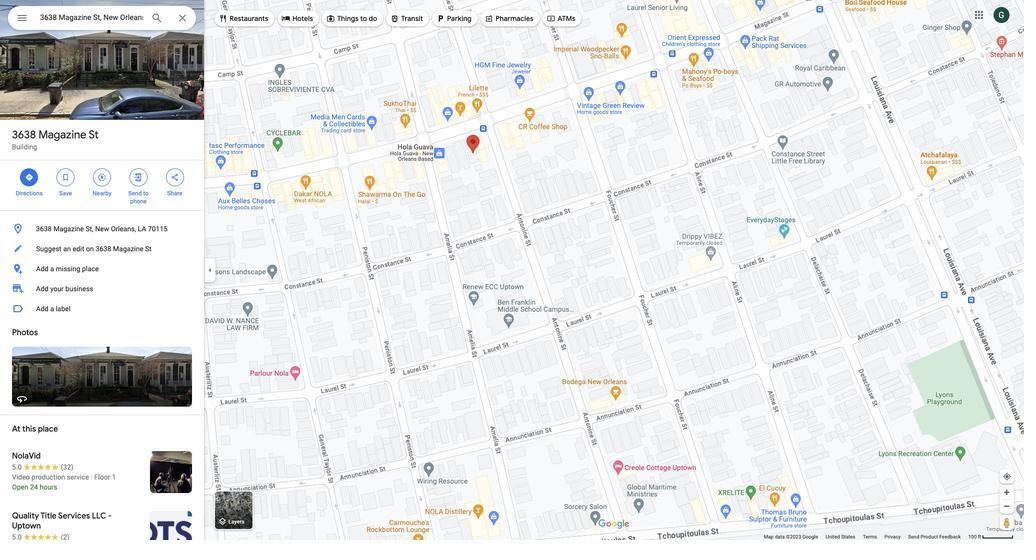 Task type: vqa. For each thing, say whether or not it's contained in the screenshot.
second A from the bottom
yes



Task type: describe. For each thing, give the bounding box(es) containing it.

[[326, 13, 335, 24]]

an
[[63, 245, 71, 253]]

united
[[826, 535, 841, 540]]

video
[[12, 474, 30, 482]]

24
[[30, 484, 38, 492]]

 button
[[8, 6, 36, 32]]

directions
[[16, 190, 43, 197]]

st,
[[86, 225, 93, 233]]

100
[[969, 535, 977, 540]]

things
[[337, 14, 359, 23]]

send for send to phone
[[128, 190, 142, 197]]

70115
[[148, 225, 168, 233]]

terms button
[[864, 534, 878, 541]]

100 ft
[[969, 535, 982, 540]]

add your business
[[36, 285, 93, 293]]

 things to do
[[326, 13, 377, 24]]

3638 for st
[[12, 128, 36, 142]]

quality title services llc - uptown
[[12, 512, 112, 532]]

add a label button
[[0, 299, 204, 319]]

 transit
[[390, 13, 423, 24]]

·
[[91, 474, 93, 482]]

add a missing place
[[36, 265, 99, 273]]

 atms
[[547, 13, 576, 24]]

(32)
[[61, 464, 73, 472]]


[[25, 172, 34, 183]]


[[547, 13, 556, 24]]

send product feedback button
[[909, 534, 961, 541]]

add a missing place button
[[0, 259, 204, 279]]

suggest
[[36, 245, 62, 253]]


[[16, 11, 28, 25]]

title
[[41, 512, 57, 522]]

magazine for st,
[[53, 225, 84, 233]]

zoom in image
[[1004, 489, 1011, 497]]

united states button
[[826, 534, 856, 541]]

send for send product feedback
[[909, 535, 920, 540]]

feedback
[[940, 535, 961, 540]]

none field inside 3638 magazine st, new orleans, la 70115 field
[[40, 12, 143, 24]]

 pharmacies
[[485, 13, 534, 24]]

collapse side panel image
[[205, 265, 216, 276]]


[[485, 13, 494, 24]]

privacy
[[885, 535, 901, 540]]

5.0 stars 32 reviews image
[[12, 463, 73, 473]]

a for label
[[50, 305, 54, 313]]

data
[[775, 535, 785, 540]]

footer inside google maps element
[[764, 534, 969, 541]]

nolavid
[[12, 452, 41, 462]]

-
[[108, 512, 112, 522]]

at this place
[[12, 425, 58, 435]]

zoom out image
[[1004, 503, 1011, 511]]

actions for 3638 magazine st region
[[0, 161, 204, 211]]

nearby
[[93, 190, 112, 197]]


[[170, 172, 179, 183]]

pharmacies
[[496, 14, 534, 23]]

do
[[369, 14, 377, 23]]

3638 inside suggest an edit on 3638 magazine st button
[[96, 245, 111, 253]]

photos
[[12, 328, 38, 338]]

new
[[95, 225, 109, 233]]

map data ©2023 google
[[764, 535, 819, 540]]

quality
[[12, 512, 39, 522]]

privacy button
[[885, 534, 901, 541]]

a for missing
[[50, 265, 54, 273]]

restaurants
[[230, 14, 269, 23]]

terms
[[864, 535, 878, 540]]

edit
[[73, 245, 84, 253]]

production
[[32, 474, 65, 482]]


[[98, 172, 107, 183]]

add for add a label
[[36, 305, 49, 313]]

missing
[[56, 265, 80, 273]]

suggest an edit on 3638 magazine st button
[[0, 239, 204, 259]]


[[61, 172, 70, 183]]



Task type: locate. For each thing, give the bounding box(es) containing it.
3638 magazine st, new orleans, la 70115 button
[[0, 219, 204, 239]]

add left your on the left bottom of page
[[36, 285, 49, 293]]

your
[[50, 285, 64, 293]]

 parking
[[436, 13, 472, 24]]

1 add from the top
[[36, 265, 49, 273]]

0 vertical spatial send
[[128, 190, 142, 197]]

add a label
[[36, 305, 71, 313]]

product
[[921, 535, 939, 540]]

to inside the send to phone
[[143, 190, 149, 197]]

services
[[58, 512, 90, 522]]

0 vertical spatial 3638
[[12, 128, 36, 142]]


[[390, 13, 399, 24]]

suggest an edit on 3638 magazine st
[[36, 245, 152, 253]]

footer containing map data ©2023 google
[[764, 534, 969, 541]]

transit
[[401, 14, 423, 23]]

1 vertical spatial add
[[36, 285, 49, 293]]

5.0
[[12, 464, 22, 472]]

llc
[[92, 512, 106, 522]]

la
[[138, 225, 146, 233]]

add left label
[[36, 305, 49, 313]]

3638 right on
[[96, 245, 111, 253]]

floor
[[94, 474, 110, 482]]

map
[[764, 535, 774, 540]]

send
[[128, 190, 142, 197], [909, 535, 920, 540]]

0 horizontal spatial 3638
[[12, 128, 36, 142]]

google
[[803, 535, 819, 540]]

None field
[[40, 12, 143, 24]]

0 horizontal spatial to
[[143, 190, 149, 197]]


[[219, 13, 228, 24]]

add inside "button"
[[36, 305, 49, 313]]

1 horizontal spatial 3638
[[36, 225, 52, 233]]

business
[[65, 285, 93, 293]]

send inside the send to phone
[[128, 190, 142, 197]]

3638 magazine st, new orleans, la 70115
[[36, 225, 168, 233]]

0 horizontal spatial st
[[89, 128, 99, 142]]

add
[[36, 265, 49, 273], [36, 285, 49, 293], [36, 305, 49, 313]]

place down on
[[82, 265, 99, 273]]

atms
[[558, 14, 576, 23]]

2 vertical spatial add
[[36, 305, 49, 313]]

footer
[[764, 534, 969, 541]]

1 vertical spatial send
[[909, 535, 920, 540]]

3638 magazine st main content
[[0, 0, 204, 541]]

orleans,
[[111, 225, 136, 233]]

0 vertical spatial a
[[50, 265, 54, 273]]

this
[[22, 425, 36, 435]]

 restaurants
[[219, 13, 269, 24]]


[[436, 13, 445, 24]]

show your location image
[[1003, 473, 1012, 482]]

hours
[[40, 484, 57, 492]]


[[282, 13, 291, 24]]

0 vertical spatial st
[[89, 128, 99, 142]]

a left label
[[50, 305, 54, 313]]

st inside 3638 magazine st building
[[89, 128, 99, 142]]

magazine down orleans,
[[113, 245, 144, 253]]

3638 inside 3638 magazine st, new orleans, la 70115 button
[[36, 225, 52, 233]]

add inside button
[[36, 265, 49, 273]]

0 vertical spatial add
[[36, 265, 49, 273]]

1 vertical spatial 3638
[[36, 225, 52, 233]]

parking
[[447, 14, 472, 23]]

3638 magazine st building
[[12, 128, 99, 151]]

building
[[12, 143, 37, 151]]

a left missing
[[50, 265, 54, 273]]

2 add from the top
[[36, 285, 49, 293]]

1 vertical spatial place
[[38, 425, 58, 435]]

st up 
[[89, 128, 99, 142]]

on
[[86, 245, 94, 253]]

3638 Magazine St, New Orleans, LA 70115 field
[[8, 6, 196, 30]]

add for add your business
[[36, 285, 49, 293]]

1 a from the top
[[50, 265, 54, 273]]

a inside "button"
[[50, 305, 54, 313]]

1 horizontal spatial send
[[909, 535, 920, 540]]

label
[[56, 305, 71, 313]]

©2023
[[787, 535, 802, 540]]

save
[[59, 190, 72, 197]]

hotels
[[293, 14, 313, 23]]

0 vertical spatial to
[[360, 14, 367, 23]]

uptown
[[12, 522, 41, 532]]

st inside button
[[145, 245, 152, 253]]

3638 inside 3638 magazine st building
[[12, 128, 36, 142]]

google maps element
[[0, 0, 1025, 541]]

states
[[842, 535, 856, 540]]

2 horizontal spatial 3638
[[96, 245, 111, 253]]

1 vertical spatial st
[[145, 245, 152, 253]]

a inside button
[[50, 265, 54, 273]]

to left do at top left
[[360, 14, 367, 23]]

send product feedback
[[909, 535, 961, 540]]

add for add a missing place
[[36, 265, 49, 273]]

1
[[112, 474, 116, 482]]

united states
[[826, 535, 856, 540]]

2 vertical spatial magazine
[[113, 245, 144, 253]]

1 vertical spatial magazine
[[53, 225, 84, 233]]

place
[[82, 265, 99, 273], [38, 425, 58, 435]]

to inside  things to do
[[360, 14, 367, 23]]

magazine up 
[[39, 128, 86, 142]]

magazine up "an"
[[53, 225, 84, 233]]

a
[[50, 265, 54, 273], [50, 305, 54, 313]]

send to phone
[[128, 190, 149, 205]]

3638 for st,
[[36, 225, 52, 233]]

place inside button
[[82, 265, 99, 273]]

100 ft button
[[969, 535, 1014, 540]]

place right this at the bottom left of the page
[[38, 425, 58, 435]]

magazine for st
[[39, 128, 86, 142]]

0 vertical spatial magazine
[[39, 128, 86, 142]]

show street view coverage image
[[1000, 516, 1015, 531]]

send inside button
[[909, 535, 920, 540]]

open
[[12, 484, 28, 492]]

 hotels
[[282, 13, 313, 24]]

1 vertical spatial to
[[143, 190, 149, 197]]

5.0 stars 2 reviews image
[[12, 533, 70, 541]]

add your business link
[[0, 279, 204, 299]]

0 vertical spatial place
[[82, 265, 99, 273]]

to
[[360, 14, 367, 23], [143, 190, 149, 197]]

send up phone
[[128, 190, 142, 197]]

st
[[89, 128, 99, 142], [145, 245, 152, 253]]

1 vertical spatial a
[[50, 305, 54, 313]]

at
[[12, 425, 20, 435]]

0 horizontal spatial place
[[38, 425, 58, 435]]

1 horizontal spatial to
[[360, 14, 367, 23]]

2 a from the top
[[50, 305, 54, 313]]

2 vertical spatial 3638
[[96, 245, 111, 253]]

3638
[[12, 128, 36, 142], [36, 225, 52, 233], [96, 245, 111, 253]]

layers
[[229, 520, 245, 526]]

3638 up suggest
[[36, 225, 52, 233]]

magazine
[[39, 128, 86, 142], [53, 225, 84, 233], [113, 245, 144, 253]]

 search field
[[8, 6, 196, 32]]


[[134, 172, 143, 183]]

send left product
[[909, 535, 920, 540]]

phone
[[130, 198, 147, 205]]

to up phone
[[143, 190, 149, 197]]

google account: greg robinson  
(robinsongreg175@gmail.com) image
[[994, 7, 1010, 23]]

0 horizontal spatial send
[[128, 190, 142, 197]]

magazine inside 3638 magazine st building
[[39, 128, 86, 142]]

service
[[67, 474, 89, 482]]

add down suggest
[[36, 265, 49, 273]]

1 horizontal spatial st
[[145, 245, 152, 253]]

3638 up building on the left top
[[12, 128, 36, 142]]

st down la
[[145, 245, 152, 253]]

3 add from the top
[[36, 305, 49, 313]]

quality title services llc - uptown link
[[0, 504, 204, 541]]

ft
[[979, 535, 982, 540]]

1 horizontal spatial place
[[82, 265, 99, 273]]



